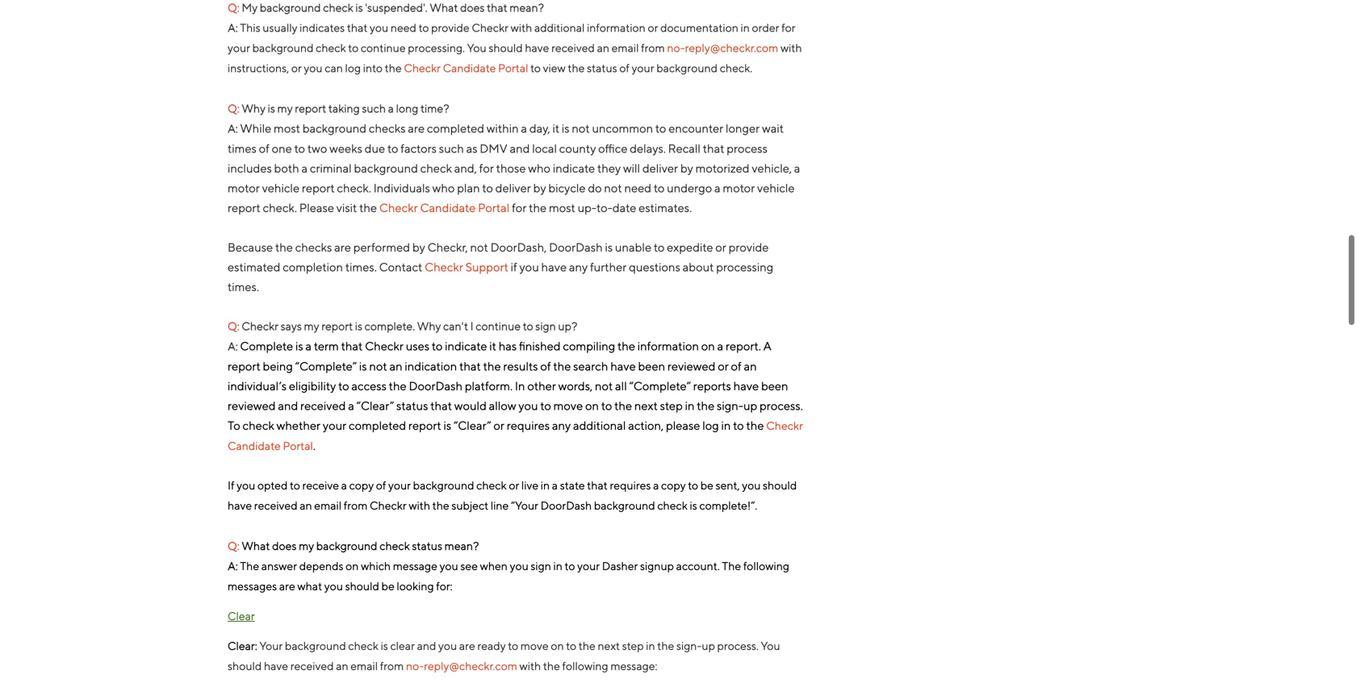 Task type: locate. For each thing, give the bounding box(es) containing it.
2 q: from the top
[[228, 102, 240, 115]]

0 vertical spatial step
[[660, 399, 683, 413]]

0 horizontal spatial motor
[[228, 181, 260, 195]]

that inside q: my background check is 'suspended'. what does that mean? a:
[[487, 1, 508, 14]]

with inside if you opted to receive a copy of your background check or live in a state that requires a copy to be sent, you should have received an email from checkr with the subject line "your doordash background check is complete!".
[[409, 499, 430, 513]]

1 horizontal spatial most
[[549, 201, 575, 215]]

does up answer
[[272, 540, 297, 553]]

q: inside q: my background check is 'suspended'. what does that mean? a:
[[228, 1, 240, 14]]

on up no-reply@checkr.com with the following message:
[[551, 640, 564, 653]]

why up 'uses'
[[417, 320, 441, 333]]

1 horizontal spatial up
[[743, 399, 757, 413]]

checkr support
[[425, 260, 508, 274]]

your left dasher
[[577, 560, 600, 573]]

checkr inside checkr candidate portal
[[766, 419, 803, 433]]

0 horizontal spatial deliver
[[495, 181, 531, 195]]

your inside complete is a term that checkr uses to indicate it has finished compiling the information on a report. a report being "complete" is not an indication that the results of the search have been reviewed or of an individual's eligibility to access the doordash platform. in other words, not all "complete" reports have been reviewed and received a "clear" status that would allow you to move on to the next step in the sign-up process. to check whether your completed report is "clear" or requires any additional action, please log in to the
[[323, 419, 347, 433]]

background up depends
[[316, 540, 377, 553]]

1 vertical spatial and
[[278, 399, 298, 413]]

such inside the while most background checks are completed within a day, it is not uncommon to encounter longer wait times of one to two weeks due to factors such as dmv and local county office delays. recall that process includes both a criminal background check and, for those who indicate they will deliver by motorized vehicle, a motor vehicle report check. individuals who plan to deliver by bicycle do not need to undergo a motor vehicle report check. please visit the
[[439, 142, 464, 155]]

it inside the while most background checks are completed within a day, it is not uncommon to encounter longer wait times of one to two weeks due to factors such as dmv and local county office delays. recall that process includes both a criminal background check and, for those who indicate they will deliver by motorized vehicle, a motor vehicle report check. individuals who plan to deliver by bicycle do not need to undergo a motor vehicle report check. please visit the
[[553, 121, 560, 135]]

1 a: from the top
[[228, 21, 238, 34]]

checkr candidate portal link down the allow
[[228, 419, 803, 453]]

background up usually
[[260, 1, 321, 14]]

that inside the while most background checks are completed within a day, it is not uncommon to encounter longer wait times of one to two weeks due to factors such as dmv and local county office delays. recall that process includes both a criminal background check and, for those who indicate they will deliver by motorized vehicle, a motor vehicle report check. individuals who plan to deliver by bicycle do not need to undergo a motor vehicle report check. please visit the
[[703, 142, 725, 155]]

checks
[[369, 121, 406, 135], [295, 241, 332, 254]]

doordash inside "because the checks are performed by checkr, not doordash, doordash is unable to expedite or provide estimated completion times. contact"
[[549, 241, 603, 254]]

within
[[487, 121, 519, 135]]

continue up has
[[476, 320, 521, 333]]

should
[[489, 41, 523, 54], [763, 479, 797, 492], [345, 580, 379, 593], [228, 660, 262, 673]]

0 horizontal spatial and
[[278, 399, 298, 413]]

received inside if you opted to receive a copy of your background check or live in a state that requires a copy to be sent, you should have received an email from checkr with the subject line "your doordash background check is complete!".
[[254, 499, 298, 513]]

1 horizontal spatial it
[[553, 121, 560, 135]]

email inside this usually indicates that you need to provide checkr with additional information or documentation in order for your background check to continue processing. you should have received an email from
[[612, 41, 639, 54]]

are
[[408, 121, 425, 135], [334, 241, 351, 254], [279, 580, 295, 593], [459, 640, 475, 653]]

1 horizontal spatial does
[[460, 1, 485, 14]]

estimates.
[[639, 201, 692, 215]]

check. up visit at the top left of the page
[[337, 181, 371, 195]]

0 vertical spatial "complete"
[[295, 360, 357, 373]]

checkr inside complete is a term that checkr uses to indicate it has finished compiling the information on a report. a report being "complete" is not an indication that the results of the search have been reviewed or of an individual's eligibility to access the doordash platform. in other words, not all "complete" reports have been reviewed and received a "clear" status that would allow you to move on to the next step in the sign-up process. to check whether your completed report is "clear" or requires any additional action, please log in to the
[[365, 339, 404, 353]]

report
[[295, 102, 326, 115], [302, 181, 335, 195], [228, 201, 261, 215], [321, 320, 353, 333], [228, 360, 261, 373], [408, 419, 441, 433]]

not up support
[[470, 241, 488, 254]]

a: inside q: checkr says my report is complete. why can't i continue to sign up? a:
[[228, 340, 238, 353]]

my up the one at the top of page
[[277, 102, 293, 115]]

of inside the while most background checks are completed within a day, it is not uncommon to encounter longer wait times of one to two weeks due to factors such as dmv and local county office delays. recall that process includes both a criminal background check and, for those who indicate they will deliver by motorized vehicle, a motor vehicle report check. individuals who plan to deliver by bicycle do not need to undergo a motor vehicle report check. please visit the
[[259, 142, 270, 155]]

an inside your background check is clear and you are ready to move on to the next step in the sign-up process. you should have received an email from
[[336, 660, 348, 673]]

sign-
[[717, 399, 743, 413], [676, 640, 702, 653]]

0 vertical spatial what
[[430, 1, 458, 14]]

1 horizontal spatial reviewed
[[668, 360, 716, 373]]

provide up processing
[[729, 241, 769, 254]]

1 vertical spatial mean?
[[445, 540, 479, 553]]

results
[[503, 360, 538, 373]]

log right can
[[345, 61, 361, 75]]

why inside q: checkr says my report is complete. why can't i continue to sign up? a:
[[417, 320, 441, 333]]

check up 'indicates'
[[323, 1, 353, 14]]

is inside q: checkr says my report is complete. why can't i continue to sign up? a:
[[355, 320, 362, 333]]

3 a: from the top
[[228, 340, 238, 353]]

1 horizontal spatial log
[[703, 419, 719, 433]]

and inside complete is a term that checkr uses to indicate it has finished compiling the information on a report. a report being "complete" is not an indication that the results of the search have been reviewed or of an individual's eligibility to access the doordash platform. in other words, not all "complete" reports have been reviewed and received a "clear" status that would allow you to move on to the next step in the sign-up process. to check whether your completed report is "clear" or requires any additional action, please log in to the
[[278, 399, 298, 413]]

1 vertical spatial it
[[489, 339, 496, 353]]

1 horizontal spatial be
[[701, 479, 714, 492]]

1 horizontal spatial for
[[512, 201, 527, 215]]

0 vertical spatial you
[[467, 41, 487, 54]]

of
[[619, 61, 630, 75], [259, 142, 270, 155], [540, 360, 551, 373], [731, 360, 742, 373], [376, 479, 386, 492]]

being
[[263, 360, 293, 373]]

why
[[242, 102, 266, 115], [417, 320, 441, 333]]

1 horizontal spatial times.
[[345, 260, 377, 274]]

"clear" down would in the left bottom of the page
[[454, 419, 491, 433]]

the inside "because the checks are performed by checkr, not doordash, doordash is unable to expedite or provide estimated completion times. contact"
[[275, 241, 293, 254]]

step up message:
[[622, 640, 644, 653]]

1 horizontal spatial you
[[761, 640, 780, 653]]

your down this at top
[[228, 41, 250, 54]]

says
[[281, 320, 302, 333]]

no- for no-reply@checkr.com
[[667, 41, 685, 54]]

0 horizontal spatial you
[[467, 41, 487, 54]]

your up uncommon
[[632, 61, 654, 75]]

continue inside this usually indicates that you need to provide checkr with additional information or documentation in order for your background check to continue processing. you should have received an email from
[[361, 41, 406, 54]]

a: left this at top
[[228, 21, 238, 34]]

is inside if you opted to receive a copy of your background check or live in a state that requires a copy to be sent, you should have received an email from checkr with the subject line "your doordash background check is complete!".
[[690, 499, 697, 513]]

that right state on the bottom left of the page
[[587, 479, 608, 492]]

the inside with instructions, or you can log into the
[[385, 61, 402, 75]]

email for with
[[612, 41, 639, 54]]

that inside this usually indicates that you need to provide checkr with additional information or documentation in order for your background check to continue processing. you should have received an email from
[[347, 21, 368, 34]]

are inside "because the checks are performed by checkr, not doordash, doordash is unable to expedite or provide estimated completion times. contact"
[[334, 241, 351, 254]]

it right the day,
[[553, 121, 560, 135]]

you right if
[[519, 260, 539, 274]]

received inside complete is a term that checkr uses to indicate it has finished compiling the information on a report. a report being "complete" is not an indication that the results of the search have been reviewed or of an individual's eligibility to access the doordash platform. in other words, not all "complete" reports have been reviewed and received a "clear" status that would allow you to move on to the next step in the sign-up process. to check whether your completed report is "clear" or requires any additional action, please log in to the
[[300, 399, 346, 413]]

1 horizontal spatial and
[[417, 640, 436, 653]]

if
[[511, 260, 517, 274]]

any inside if you have any further questions about processing times.
[[569, 260, 588, 274]]

been down the a on the right of the page
[[761, 379, 788, 393]]

to
[[419, 21, 429, 34], [348, 41, 359, 54], [530, 61, 541, 75], [655, 121, 666, 135], [294, 142, 305, 155], [387, 142, 398, 155], [482, 181, 493, 195], [654, 181, 665, 195], [654, 241, 665, 254], [523, 320, 533, 333], [432, 339, 443, 353], [338, 379, 349, 393], [540, 399, 551, 413], [601, 399, 612, 413], [733, 419, 744, 433], [290, 479, 300, 492], [688, 479, 698, 492], [565, 560, 575, 573], [508, 640, 518, 653], [566, 640, 577, 653]]

any
[[569, 260, 588, 274], [552, 419, 571, 433]]

a:
[[228, 21, 238, 34], [228, 122, 238, 135], [228, 340, 238, 353], [228, 560, 238, 573]]

my
[[242, 1, 258, 14]]

0 horizontal spatial what
[[242, 540, 270, 553]]

up down account.
[[702, 640, 715, 653]]

processing
[[716, 260, 774, 274]]

into
[[363, 61, 383, 75]]

1 vertical spatial checks
[[295, 241, 332, 254]]

0 vertical spatial no-
[[667, 41, 685, 54]]

no- for no-reply@checkr.com with the following message:
[[406, 660, 424, 673]]

email
[[612, 41, 639, 54], [314, 499, 342, 513], [351, 660, 378, 673]]

times. inside if you have any further questions about processing times.
[[228, 280, 259, 294]]

provide inside this usually indicates that you need to provide checkr with additional information or documentation in order for your background check to continue processing. you should have received an email from
[[431, 21, 470, 34]]

0 vertical spatial indicate
[[553, 161, 595, 175]]

not inside "because the checks are performed by checkr, not doordash, doordash is unable to expedite or provide estimated completion times. contact"
[[470, 241, 488, 254]]

move up no-reply@checkr.com with the following message:
[[520, 640, 549, 653]]

reports
[[693, 379, 731, 393]]

been up action,
[[638, 360, 665, 373]]

move inside complete is a term that checkr uses to indicate it has finished compiling the information on a report. a report being "complete" is not an indication that the results of the search have been reviewed or of an individual's eligibility to access the doordash platform. in other words, not all "complete" reports have been reviewed and received a "clear" status that would allow you to move on to the next step in the sign-up process. to check whether your completed report is "clear" or requires any additional action, please log in to the
[[554, 399, 583, 413]]

completed
[[427, 121, 484, 135], [349, 419, 406, 433]]

1 vertical spatial you
[[761, 640, 780, 653]]

move
[[554, 399, 583, 413], [520, 640, 549, 653]]

or inside this usually indicates that you need to provide checkr with additional information or documentation in order for your background check to continue processing. you should have received an email from
[[648, 21, 658, 34]]

by down recall
[[680, 161, 693, 175]]

an inside this usually indicates that you need to provide checkr with additional information or documentation in order for your background check to continue processing. you should have received an email from
[[597, 41, 609, 54]]

received up the checkr candidate portal to view the status of your background check. on the top of page
[[551, 41, 595, 54]]

for
[[782, 21, 796, 34], [479, 161, 494, 175], [512, 201, 527, 215]]

indicate down i
[[445, 339, 487, 353]]

2 vertical spatial portal
[[283, 440, 313, 453]]

doordash inside if you opted to receive a copy of your background check or live in a state that requires a copy to be sent, you should have received an email from checkr with the subject line "your doordash background check is complete!".
[[541, 499, 592, 513]]

sign inside the answer depends on which message you see when you sign in to your dasher signup account. the following messages are what you should be looking for:
[[531, 560, 551, 573]]

status right view
[[587, 61, 617, 75]]

1 horizontal spatial who
[[528, 161, 551, 175]]

1 vertical spatial indicate
[[445, 339, 487, 353]]

whether
[[277, 419, 321, 433]]

following left message:
[[562, 660, 608, 673]]

to right ready
[[508, 640, 518, 653]]

2 copy from the left
[[661, 479, 686, 492]]

is inside q: my background check is 'suspended'. what does that mean? a:
[[356, 1, 363, 14]]

local
[[532, 142, 557, 155]]

reviewed
[[668, 360, 716, 373], [228, 399, 276, 413]]

sign- down account.
[[676, 640, 702, 653]]

0 vertical spatial deliver
[[642, 161, 678, 175]]

the answer depends on which message you see when you sign in to your dasher signup account. the following messages are what you should be looking for:
[[228, 560, 792, 593]]

which
[[361, 560, 391, 573]]

1 horizontal spatial what
[[430, 1, 458, 14]]

check
[[323, 1, 353, 14], [316, 41, 346, 54], [420, 161, 452, 175], [243, 419, 274, 433], [476, 479, 507, 492], [657, 499, 688, 513], [380, 540, 410, 553], [348, 640, 379, 653]]

2 a: from the top
[[228, 122, 238, 135]]

all
[[615, 379, 627, 393]]

1 horizontal spatial mean?
[[510, 1, 544, 14]]

deliver down delays.
[[642, 161, 678, 175]]

reviewed down individual's at the left of page
[[228, 399, 276, 413]]

1 horizontal spatial sign-
[[717, 399, 743, 413]]

0 horizontal spatial completed
[[349, 419, 406, 433]]

0 vertical spatial for
[[782, 21, 796, 34]]

0 horizontal spatial it
[[489, 339, 496, 353]]

2 horizontal spatial for
[[782, 21, 796, 34]]

sign
[[535, 320, 556, 333], [531, 560, 551, 573]]

should right the sent,
[[763, 479, 797, 492]]

1 horizontal spatial checks
[[369, 121, 406, 135]]

such right taking
[[362, 102, 386, 115]]

from inside if you opted to receive a copy of your background check or live in a state that requires a copy to be sent, you should have received an email from checkr with the subject line "your doordash background check is complete!".
[[344, 499, 368, 513]]

0 vertical spatial sign
[[535, 320, 556, 333]]

check inside this usually indicates that you need to provide checkr with additional information or documentation in order for your background check to continue processing. you should have received an email from
[[316, 41, 346, 54]]

no- down documentation at the top of page
[[667, 41, 685, 54]]

vehicle down both
[[262, 181, 300, 195]]

need
[[391, 21, 417, 34], [624, 181, 652, 195]]

1 vertical spatial doordash
[[409, 379, 463, 393]]

it inside complete is a term that checkr uses to indicate it has finished compiling the information on a report. a report being "complete" is not an indication that the results of the search have been reviewed or of an individual's eligibility to access the doordash platform. in other words, not all "complete" reports have been reviewed and received a "clear" status that would allow you to move on to the next step in the sign-up process. to check whether your completed report is "clear" or requires any additional action, please log in to the
[[489, 339, 496, 353]]

deliver
[[642, 161, 678, 175], [495, 181, 531, 195]]

1 vertical spatial information
[[638, 339, 699, 353]]

4 q: from the top
[[228, 540, 242, 553]]

is inside the while most background checks are completed within a day, it is not uncommon to encounter longer wait times of one to two weeks due to factors such as dmv and local county office delays. recall that process includes both a criminal background check and, for those who indicate they will deliver by motorized vehicle, a motor vehicle report check. individuals who plan to deliver by bicycle do not need to undergo a motor vehicle report check. please visit the
[[562, 121, 570, 135]]

1 horizontal spatial completed
[[427, 121, 484, 135]]

why up while
[[242, 102, 266, 115]]

1 horizontal spatial the
[[722, 560, 741, 573]]

is left the 'suspended'.
[[356, 1, 363, 14]]

move inside your background check is clear and you are ready to move on to the next step in the sign-up process. you should have received an email from
[[520, 640, 549, 653]]

and up the those
[[510, 142, 530, 155]]

3 q: from the top
[[228, 320, 240, 333]]

check up can
[[316, 41, 346, 54]]

1 horizontal spatial following
[[743, 560, 789, 573]]

to right please
[[733, 419, 744, 433]]

completion
[[283, 260, 343, 274]]

report down indication
[[408, 419, 441, 433]]

in down reports
[[721, 419, 731, 433]]

status inside complete is a term that checkr uses to indicate it has finished compiling the information on a report. a report being "complete" is not an indication that the results of the search have been reviewed or of an individual's eligibility to access the doordash platform. in other words, not all "complete" reports have been reviewed and received a "clear" status that would allow you to move on to the next step in the sign-up process. to check whether your completed report is "clear" or requires any additional action, please log in to the
[[396, 399, 428, 413]]

it for is
[[553, 121, 560, 135]]

should inside if you opted to receive a copy of your background check or live in a state that requires a copy to be sent, you should have received an email from checkr with the subject line "your doordash background check is complete!".
[[763, 479, 797, 492]]

received down opted on the left of the page
[[254, 499, 298, 513]]

0 vertical spatial information
[[587, 21, 646, 34]]

a right both
[[302, 161, 308, 175]]

2 horizontal spatial by
[[680, 161, 693, 175]]

mean? inside 'what does my background check status mean? a:'
[[445, 540, 479, 553]]

2 horizontal spatial from
[[641, 41, 665, 54]]

0 horizontal spatial email
[[314, 499, 342, 513]]

status down indication
[[396, 399, 428, 413]]

need down will
[[624, 181, 652, 195]]

most
[[274, 121, 300, 135], [549, 201, 575, 215]]

the
[[385, 61, 402, 75], [568, 61, 585, 75], [359, 201, 377, 215], [529, 201, 547, 215], [275, 241, 293, 254], [618, 339, 635, 353], [483, 360, 501, 373], [553, 360, 571, 373], [389, 379, 407, 393], [614, 399, 632, 413], [697, 399, 715, 413], [746, 419, 764, 433], [432, 499, 449, 513], [579, 640, 596, 653], [657, 640, 674, 653], [543, 660, 560, 673]]

sign- inside your background check is clear and you are ready to move on to the next step in the sign-up process. you should have received an email from
[[676, 640, 702, 653]]

0 horizontal spatial copy
[[349, 479, 374, 492]]

have up all
[[610, 360, 636, 373]]

words,
[[558, 379, 593, 393]]

on left report.
[[701, 339, 715, 353]]

or up reports
[[718, 360, 729, 373]]

0 horizontal spatial why
[[242, 102, 266, 115]]

copy
[[349, 479, 374, 492], [661, 479, 686, 492]]

that right 'indicates'
[[347, 21, 368, 34]]

1 horizontal spatial why
[[417, 320, 441, 333]]

candidate inside checkr candidate portal
[[228, 440, 281, 453]]

report up "term" in the left of the page
[[321, 320, 353, 333]]

2 vertical spatial email
[[351, 660, 378, 673]]

0 vertical spatial need
[[391, 21, 417, 34]]

0 vertical spatial reply@checkr.com
[[685, 41, 778, 54]]

for right and,
[[479, 161, 494, 175]]

a down motorized
[[714, 181, 721, 195]]

reply@checkr.com for no-reply@checkr.com
[[685, 41, 778, 54]]

0 horizontal spatial following
[[562, 660, 608, 673]]

view
[[543, 61, 566, 75]]

such inside q: why is my report taking such a long time? a:
[[362, 102, 386, 115]]

have up view
[[525, 41, 549, 54]]

while most background checks are completed within a day, it is not uncommon to encounter longer wait times of one to two weeks due to factors such as dmv and local county office delays. recall that process includes both a criminal background check and, for those who indicate they will deliver by motorized vehicle, a motor vehicle report check. individuals who plan to deliver by bicycle do not need to undergo a motor vehicle report check. please visit the
[[228, 121, 803, 215]]

what up processing.
[[430, 1, 458, 14]]

0 horizontal spatial most
[[274, 121, 300, 135]]

up inside complete is a term that checkr uses to indicate it has finished compiling the information on a report. a report being "complete" is not an indication that the results of the search have been reviewed or of an individual's eligibility to access the doordash platform. in other words, not all "complete" reports have been reviewed and received a "clear" status that would allow you to move on to the next step in the sign-up process. to check whether your completed report is "clear" or requires any additional action, please log in to the
[[743, 399, 757, 413]]

check inside complete is a term that checkr uses to indicate it has finished compiling the information on a report. a report being "complete" is not an indication that the results of the search have been reviewed or of an individual's eligibility to access the doordash platform. in other words, not all "complete" reports have been reviewed and received a "clear" status that would allow you to move on to the next step in the sign-up process. to check whether your completed report is "clear" or requires any additional action, please log in to the
[[243, 419, 274, 433]]

to inside "because the checks are performed by checkr, not doordash, doordash is unable to expedite or provide estimated completion times. contact"
[[654, 241, 665, 254]]

process. inside complete is a term that checkr uses to indicate it has finished compiling the information on a report. a report being "complete" is not an indication that the results of the search have been reviewed or of an individual's eligibility to access the doordash platform. in other words, not all "complete" reports have been reviewed and received a "clear" status that would allow you to move on to the next step in the sign-up process. to check whether your completed report is "clear" or requires any additional action, please log in to the
[[760, 399, 803, 413]]

1 horizontal spatial email
[[351, 660, 378, 673]]

following right account.
[[743, 560, 789, 573]]

1 vertical spatial what
[[242, 540, 270, 553]]

1 horizontal spatial vehicle
[[757, 181, 795, 195]]

any inside complete is a term that checkr uses to indicate it has finished compiling the information on a report. a report being "complete" is not an indication that the results of the search have been reviewed or of an individual's eligibility to access the doordash platform. in other words, not all "complete" reports have been reviewed and received a "clear" status that would allow you to move on to the next step in the sign-up process. to check whether your completed report is "clear" or requires any additional action, please log in to the
[[552, 419, 571, 433]]

1 horizontal spatial requires
[[610, 479, 651, 492]]

with inside this usually indicates that you need to provide checkr with additional information or documentation in order for your background check to continue processing. you should have received an email from
[[511, 21, 532, 34]]

mean? up this usually indicates that you need to provide checkr with additional information or documentation in order for your background check to continue processing. you should have received an email from
[[510, 1, 544, 14]]

from for with
[[641, 41, 665, 54]]

"your
[[511, 499, 538, 513]]

1 q: from the top
[[228, 1, 240, 14]]

my for says
[[304, 320, 319, 333]]

2 vertical spatial and
[[417, 640, 436, 653]]

provide
[[431, 21, 470, 34], [729, 241, 769, 254]]

0 horizontal spatial for
[[479, 161, 494, 175]]

q: my background check is 'suspended'. what does that mean? a:
[[228, 1, 544, 34]]

background right the your
[[285, 640, 346, 653]]

0 vertical spatial no-reply@checkr.com link
[[667, 41, 778, 54]]

is up county in the top left of the page
[[562, 121, 570, 135]]

check inside the while most background checks are completed within a day, it is not uncommon to encounter longer wait times of one to two weeks due to factors such as dmv and local county office delays. recall that process includes both a criminal background check and, for those who indicate they will deliver by motorized vehicle, a motor vehicle report check. individuals who plan to deliver by bicycle do not need to undergo a motor vehicle report check. please visit the
[[420, 161, 452, 175]]

copy left the sent,
[[661, 479, 686, 492]]

in inside this usually indicates that you need to provide checkr with additional information or documentation in order for your background check to continue processing. you should have received an email from
[[741, 21, 750, 34]]

uncommon
[[592, 121, 653, 135]]

indicate
[[553, 161, 595, 175], [445, 339, 487, 353]]

4 a: from the top
[[228, 560, 238, 573]]

a
[[388, 102, 394, 115], [521, 121, 527, 135], [302, 161, 308, 175], [794, 161, 800, 175], [714, 181, 721, 195], [306, 339, 312, 353], [717, 339, 723, 353], [348, 399, 354, 413], [341, 479, 347, 492], [552, 479, 558, 492], [653, 479, 659, 492]]

are inside the while most background checks are completed within a day, it is not uncommon to encounter longer wait times of one to two weeks due to factors such as dmv and local county office delays. recall that process includes both a criminal background check and, for those who indicate they will deliver by motorized vehicle, a motor vehicle report check. individuals who plan to deliver by bicycle do not need to undergo a motor vehicle report check. please visit the
[[408, 121, 425, 135]]

my inside q: why is my report taking such a long time? a:
[[277, 102, 293, 115]]

0 horizontal spatial "clear"
[[357, 399, 394, 413]]

from
[[641, 41, 665, 54], [344, 499, 368, 513], [380, 660, 404, 673]]

0 vertical spatial up
[[743, 399, 757, 413]]

0 vertical spatial doordash
[[549, 241, 603, 254]]

1 vertical spatial most
[[549, 201, 575, 215]]

are up factors on the left
[[408, 121, 425, 135]]

with
[[511, 21, 532, 34], [781, 41, 802, 54], [409, 499, 430, 513], [520, 660, 541, 673]]

individuals
[[373, 181, 430, 195]]

0 horizontal spatial need
[[391, 21, 417, 34]]

is inside your background check is clear and you are ready to move on to the next step in the sign-up process. you should have received an email from
[[381, 640, 388, 653]]

received inside your background check is clear and you are ready to move on to the next step in the sign-up process. you should have received an email from
[[290, 660, 334, 673]]

your
[[228, 41, 250, 54], [632, 61, 654, 75], [323, 419, 347, 433], [388, 479, 411, 492], [577, 560, 600, 573]]

0 horizontal spatial next
[[598, 640, 620, 653]]

0 horizontal spatial vehicle
[[262, 181, 300, 195]]

time?
[[421, 102, 449, 115]]

'suspended'.
[[365, 1, 428, 14]]

motor down motorized
[[723, 181, 755, 195]]

1 vertical spatial any
[[552, 419, 571, 433]]

1 vertical spatial process.
[[717, 640, 759, 653]]

sign right when
[[531, 560, 551, 573]]

0 horizontal spatial the
[[240, 560, 259, 573]]

or right expedite
[[715, 241, 726, 254]]

compiling
[[563, 339, 615, 353]]

following
[[743, 560, 789, 573], [562, 660, 608, 673]]

step
[[660, 399, 683, 413], [622, 640, 644, 653]]

your inside this usually indicates that you need to provide checkr with additional information or documentation in order for your background check to continue processing. you should have received an email from
[[228, 41, 250, 54]]

1 vertical spatial portal
[[478, 201, 510, 215]]

1 horizontal spatial move
[[554, 399, 583, 413]]

checks up due
[[369, 121, 406, 135]]

not
[[572, 121, 590, 135], [604, 181, 622, 195], [470, 241, 488, 254], [369, 360, 387, 373], [595, 379, 613, 393]]

checks inside "because the checks are performed by checkr, not doordash, doordash is unable to expedite or provide estimated completion times. contact"
[[295, 241, 332, 254]]

it left has
[[489, 339, 496, 353]]

is inside q: why is my report taking such a long time? a:
[[268, 102, 275, 115]]

criminal
[[310, 161, 352, 175]]

log
[[345, 61, 361, 75], [703, 419, 719, 433]]

background inside q: my background check is 'suspended'. what does that mean? a:
[[260, 1, 321, 14]]

1 horizontal spatial "complete"
[[629, 379, 691, 393]]

check up which
[[380, 540, 410, 553]]

both
[[274, 161, 299, 175]]

0 horizontal spatial times.
[[228, 280, 259, 294]]

0 vertical spatial following
[[743, 560, 789, 573]]

received down eligibility
[[300, 399, 346, 413]]

1 horizontal spatial continue
[[476, 320, 521, 333]]

continue
[[361, 41, 406, 54], [476, 320, 521, 333]]

information up reports
[[638, 339, 699, 353]]

complete is a term that checkr uses to indicate it has finished compiling the information on a report. a report being "complete" is not an indication that the results of the search have been reviewed or of an individual's eligibility to access the doordash platform. in other words, not all "complete" reports have been reviewed and received a "clear" status that would allow you to move on to the next step in the sign-up process. to check whether your completed report is "clear" or requires any additional action, please log in to the
[[228, 339, 805, 433]]

you inside this usually indicates that you need to provide checkr with additional information or documentation in order for your background check to continue processing. you should have received an email from
[[467, 41, 487, 54]]

2 vertical spatial from
[[380, 660, 404, 673]]

1 horizontal spatial no-reply@checkr.com link
[[667, 41, 778, 54]]

unable
[[615, 241, 652, 254]]

an inside if you opted to receive a copy of your background check or live in a state that requires a copy to be sent, you should have received an email from checkr with the subject line "your doordash background check is complete!".
[[300, 499, 312, 513]]

is up "further"
[[605, 241, 613, 254]]

that right "term" in the left of the page
[[341, 339, 363, 353]]

that up motorized
[[703, 142, 725, 155]]

0 horizontal spatial log
[[345, 61, 361, 75]]

one
[[272, 142, 292, 155]]

such
[[362, 102, 386, 115], [439, 142, 464, 155]]

long
[[396, 102, 418, 115]]

for inside this usually indicates that you need to provide checkr with additional information or documentation in order for your background check to continue processing. you should have received an email from
[[782, 21, 796, 34]]

action,
[[628, 419, 664, 433]]

"complete" right all
[[629, 379, 691, 393]]

of up uncommon
[[619, 61, 630, 75]]

0 vertical spatial email
[[612, 41, 639, 54]]

completed inside complete is a term that checkr uses to indicate it has finished compiling the information on a report. a report being "complete" is not an indication that the results of the search have been reviewed or of an individual's eligibility to access the doordash platform. in other words, not all "complete" reports have been reviewed and received a "clear" status that would allow you to move on to the next step in the sign-up process. to check whether your completed report is "clear" or requires any additional action, please log in to the
[[349, 419, 406, 433]]

1 horizontal spatial next
[[634, 399, 658, 413]]

0 vertical spatial mean?
[[510, 1, 544, 14]]

1 horizontal spatial by
[[533, 181, 546, 195]]

0 horizontal spatial from
[[344, 499, 368, 513]]

contact
[[379, 260, 422, 274]]

2 vertical spatial candidate
[[228, 440, 281, 453]]

0 horizontal spatial by
[[412, 241, 425, 254]]

portal down this usually indicates that you need to provide checkr with additional information or documentation in order for your background check to continue processing. you should have received an email from
[[498, 61, 528, 75]]

can
[[325, 61, 343, 75]]

your
[[259, 640, 283, 653]]

includes
[[228, 161, 272, 175]]

my
[[277, 102, 293, 115], [304, 320, 319, 333], [299, 540, 314, 553]]

1 vertical spatial requires
[[610, 479, 651, 492]]

q: for why
[[228, 102, 240, 115]]

portal down plan on the left top of page
[[478, 201, 510, 215]]

2 vertical spatial doordash
[[541, 499, 592, 513]]

a down access
[[348, 399, 354, 413]]

0 vertical spatial portal
[[498, 61, 528, 75]]

what
[[430, 1, 458, 14], [242, 540, 270, 553]]

"clear"
[[357, 399, 394, 413], [454, 419, 491, 433]]

step up please
[[660, 399, 683, 413]]

times. inside "because the checks are performed by checkr, not doordash, doordash is unable to expedite or provide estimated completion times. contact"
[[345, 260, 377, 274]]

undergo
[[667, 181, 712, 195]]

a: up messages
[[228, 560, 238, 573]]

visit
[[336, 201, 357, 215]]

q: inside q: why is my report taking such a long time? a:
[[228, 102, 240, 115]]

additional down all
[[573, 419, 626, 433]]

your right whether
[[323, 419, 347, 433]]

an
[[597, 41, 609, 54], [389, 360, 403, 373], [744, 360, 757, 373], [300, 499, 312, 513], [336, 660, 348, 673]]

information up the checkr candidate portal to view the status of your background check. on the top of page
[[587, 21, 646, 34]]

requires down the allow
[[507, 419, 550, 433]]

background inside your background check is clear and you are ready to move on to the next step in the sign-up process. you should have received an email from
[[285, 640, 346, 653]]

q: checkr says my report is complete. why can't i continue to sign up? a:
[[228, 320, 577, 353]]

be down which
[[381, 580, 395, 593]]



Task type: vqa. For each thing, say whether or not it's contained in the screenshot.
"tap" within FOR ANDROID CHECK YOUR TAP TO PAY SET UP
no



Task type: describe. For each thing, give the bounding box(es) containing it.
complete.
[[365, 320, 415, 333]]

2 vertical spatial check.
[[263, 201, 297, 215]]

portal inside checkr candidate portal
[[283, 440, 313, 453]]

you right the if
[[237, 479, 255, 492]]

depends
[[299, 560, 344, 573]]

doordash,
[[490, 241, 547, 254]]

mean? inside q: my background check is 'suspended'. what does that mean? a:
[[510, 1, 544, 14]]

for:
[[436, 580, 453, 593]]

that up platform.
[[459, 360, 481, 373]]

a left state on the bottom left of the page
[[552, 479, 558, 492]]

candidate for for
[[420, 201, 476, 215]]

portal for to
[[498, 61, 528, 75]]

indicates
[[300, 21, 345, 34]]

to right 'uses'
[[432, 339, 443, 353]]

you inside your background check is clear and you are ready to move on to the next step in the sign-up process. you should have received an email from
[[438, 640, 457, 653]]

of inside if you opted to receive a copy of your background check or live in a state that requires a copy to be sent, you should have received an email from checkr with the subject line "your doordash background check is complete!".
[[376, 479, 386, 492]]

subject
[[452, 499, 489, 513]]

report down includes
[[228, 201, 261, 215]]

report.
[[726, 339, 761, 353]]

vehicle,
[[752, 161, 792, 175]]

recall
[[668, 142, 701, 155]]

questions
[[629, 260, 680, 274]]

additional inside complete is a term that checkr uses to indicate it has finished compiling the information on a report. a report being "complete" is not an indication that the results of the search have been reviewed or of an individual's eligibility to access the doordash platform. in other words, not all "complete" reports have been reviewed and received a "clear" status that would allow you to move on to the next step in the sign-up process. to check whether your completed report is "clear" or requires any additional action, please log in to the
[[573, 419, 626, 433]]

motorized
[[696, 161, 750, 175]]

requires inside complete is a term that checkr uses to indicate it has finished compiling the information on a report. a report being "complete" is not an indication that the results of the search have been reviewed or of an individual's eligibility to access the doordash platform. in other words, not all "complete" reports have been reviewed and received a "clear" status that would allow you to move on to the next step in the sign-up process. to check whether your completed report is "clear" or requires any additional action, please log in to the
[[507, 419, 550, 433]]

while
[[240, 121, 271, 135]]

messages
[[228, 580, 277, 593]]

from inside your background check is clear and you are ready to move on to the next step in the sign-up process. you should have received an email from
[[380, 660, 404, 673]]

1 vertical spatial checkr candidate portal link
[[379, 201, 510, 215]]

documentation
[[660, 21, 739, 34]]

due
[[365, 142, 385, 155]]

report inside q: checkr says my report is complete. why can't i continue to sign up? a:
[[321, 320, 353, 333]]

checkr candidate portal to view the status of your background check.
[[404, 61, 753, 75]]

this usually indicates that you need to provide checkr with additional information or documentation in order for your background check to continue processing. you should have received an email from
[[228, 21, 796, 54]]

please
[[299, 201, 334, 215]]

report inside q: why is my report taking such a long time? a:
[[295, 102, 326, 115]]

sign- inside complete is a term that checkr uses to indicate it has finished compiling the information on a report. a report being "complete" is not an indication that the results of the search have been reviewed or of an individual's eligibility to access the doordash platform. in other words, not all "complete" reports have been reviewed and received a "clear" status that would allow you to move on to the next step in the sign-up process. to check whether your completed report is "clear" or requires any additional action, please log in to the
[[717, 399, 743, 413]]

are inside the answer depends on which message you see when you sign in to your dasher signup account. the following messages are what you should be looking for:
[[279, 580, 295, 593]]

sent,
[[716, 479, 740, 492]]

a left the day,
[[521, 121, 527, 135]]

in inside your background check is clear and you are ready to move on to the next step in the sign-up process. you should have received an email from
[[646, 640, 655, 653]]

a: inside q: my background check is 'suspended'. what does that mean? a:
[[228, 21, 238, 34]]

would
[[454, 399, 487, 413]]

of down report.
[[731, 360, 742, 373]]

provide inside "because the checks are performed by checkr, not doordash, doordash is unable to expedite or provide estimated completion times. contact"
[[729, 241, 769, 254]]

it for has
[[489, 339, 496, 353]]

access
[[351, 379, 387, 393]]

is inside "because the checks are performed by checkr, not doordash, doordash is unable to expedite or provide estimated completion times. contact"
[[605, 241, 613, 254]]

2 vertical spatial for
[[512, 201, 527, 215]]

up inside your background check is clear and you are ready to move on to the next step in the sign-up process. you should have received an email from
[[702, 640, 715, 653]]

or inside if you opted to receive a copy of your background check or live in a state that requires a copy to be sent, you should have received an email from checkr with the subject line "your doordash background check is complete!".
[[509, 479, 519, 492]]

report up individual's at the left of page
[[228, 360, 261, 373]]

of up other
[[540, 360, 551, 373]]

on down words,
[[585, 399, 599, 413]]

sign inside q: checkr says my report is complete. why can't i continue to sign up? a:
[[535, 320, 556, 333]]

longer
[[726, 121, 760, 135]]

performed
[[353, 241, 410, 254]]

what
[[297, 580, 322, 593]]

you inside complete is a term that checkr uses to indicate it has finished compiling the information on a report. a report being "complete" is not an indication that the results of the search have been reviewed or of an individual's eligibility to access the doordash platform. in other words, not all "complete" reports have been reviewed and received a "clear" status that would allow you to move on to the next step in the sign-up process. to check whether your completed report is "clear" or requires any additional action, please log in to the
[[519, 399, 538, 413]]

to left the sent,
[[688, 479, 698, 492]]

a right 'vehicle,'
[[794, 161, 800, 175]]

2 vehicle from the left
[[757, 181, 795, 195]]

process
[[727, 142, 768, 155]]

what does my background check status mean? a:
[[228, 540, 479, 573]]

next inside complete is a term that checkr uses to indicate it has finished compiling the information on a report. a report being "complete" is not an indication that the results of the search have been reviewed or of an individual's eligibility to access the doordash platform. in other words, not all "complete" reports have been reviewed and received a "clear" status that would allow you to move on to the next step in the sign-up process. to check whether your completed report is "clear" or requires any additional action, please log in to the
[[634, 399, 658, 413]]

bicycle
[[548, 181, 586, 195]]

that left would in the left bottom of the page
[[430, 399, 452, 413]]

my for is
[[277, 102, 293, 115]]

background inside this usually indicates that you need to provide checkr with additional information or documentation in order for your background check to continue processing. you should have received an email from
[[252, 41, 314, 54]]

to inside the answer depends on which message you see when you sign in to your dasher signup account. the following messages are what you should be looking for:
[[565, 560, 575, 573]]

in inside the answer depends on which message you see when you sign in to your dasher signup account. the following messages are what you should be looking for:
[[553, 560, 563, 573]]

about
[[683, 260, 714, 274]]

message:
[[611, 660, 657, 673]]

not right 'do'
[[604, 181, 622, 195]]

1 horizontal spatial check.
[[337, 181, 371, 195]]

have inside if you have any further questions about processing times.
[[541, 260, 567, 274]]

checkr candidate portal for the most up-to-date estimates.
[[379, 201, 692, 215]]

additional inside this usually indicates that you need to provide checkr with additional information or documentation in order for your background check to continue processing. you should have received an email from
[[534, 21, 585, 34]]

in
[[515, 379, 525, 393]]

2 the from the left
[[722, 560, 741, 573]]

my inside 'what does my background check status mean? a:'
[[299, 540, 314, 553]]

to right due
[[387, 142, 398, 155]]

0 horizontal spatial "complete"
[[295, 360, 357, 373]]

opted
[[257, 479, 288, 492]]

clear
[[228, 610, 255, 623]]

1 copy from the left
[[349, 479, 374, 492]]

ready
[[477, 640, 506, 653]]

to left access
[[338, 379, 349, 393]]

because
[[228, 241, 273, 254]]

a right receive
[[341, 479, 347, 492]]

to right plan on the left top of page
[[482, 181, 493, 195]]

background down due
[[354, 161, 418, 175]]

or inside "because the checks are performed by checkr, not doordash, doordash is unable to expedite or provide estimated completion times. contact"
[[715, 241, 726, 254]]

because the checks are performed by checkr, not doordash, doordash is unable to expedite or provide estimated completion times. contact
[[228, 241, 771, 274]]

you right when
[[510, 560, 529, 573]]

have inside this usually indicates that you need to provide checkr with additional information or documentation in order for your background check to continue processing. you should have received an email from
[[525, 41, 549, 54]]

you right the sent,
[[742, 479, 761, 492]]

1 vertical spatial deliver
[[495, 181, 531, 195]]

looking
[[397, 580, 434, 593]]

to left view
[[530, 61, 541, 75]]

wait
[[762, 121, 784, 135]]

checkr inside q: checkr says my report is complete. why can't i continue to sign up? a:
[[242, 320, 279, 333]]

to down other
[[540, 399, 551, 413]]

with inside with instructions, or you can log into the
[[781, 41, 802, 54]]

receive
[[302, 479, 339, 492]]

estimated
[[228, 260, 280, 274]]

line
[[491, 499, 509, 513]]

q: why is my report taking such a long time? a:
[[228, 102, 449, 135]]

need inside the while most background checks are completed within a day, it is not uncommon to encounter longer wait times of one to two weeks due to factors such as dmv and local county office delays. recall that process includes both a criminal background check and, for those who indicate they will deliver by motorized vehicle, a motor vehicle report check. individuals who plan to deliver by bicycle do not need to undergo a motor vehicle report check. please visit the
[[624, 181, 652, 195]]

you inside with instructions, or you can log into the
[[304, 61, 323, 75]]

checkr inside if you opted to receive a copy of your background check or live in a state that requires a copy to be sent, you should have received an email from checkr with the subject line "your doordash background check is complete!".
[[370, 499, 407, 513]]

status inside 'what does my background check status mean? a:'
[[412, 540, 442, 553]]

by inside "because the checks are performed by checkr, not doordash, doordash is unable to expedite or provide estimated completion times. contact"
[[412, 241, 425, 254]]

to up processing.
[[419, 21, 429, 34]]

a: inside 'what does my background check status mean? a:'
[[228, 560, 238, 573]]

received inside this usually indicates that you need to provide checkr with additional information or documentation in order for your background check to continue processing. you should have received an email from
[[551, 41, 595, 54]]

to up no-reply@checkr.com with the following message:
[[566, 640, 577, 653]]

background inside 'what does my background check status mean? a:'
[[316, 540, 377, 553]]

1 motor from the left
[[228, 181, 260, 195]]

background up dasher
[[594, 499, 655, 513]]

and,
[[454, 161, 477, 175]]

email for background
[[314, 499, 342, 513]]

to up the estimates.
[[654, 181, 665, 195]]

is down indication
[[444, 419, 451, 433]]

checkr,
[[428, 241, 468, 254]]

checkr support link
[[425, 260, 508, 274]]

up?
[[558, 320, 577, 333]]

1 horizontal spatial deliver
[[642, 161, 678, 175]]

on inside your background check is clear and you are ready to move on to the next step in the sign-up process. you should have received an email from
[[551, 640, 564, 653]]

process. inside your background check is clear and you are ready to move on to the next step in the sign-up process. you should have received an email from
[[717, 640, 759, 653]]

1 vehicle from the left
[[262, 181, 300, 195]]

0 horizontal spatial been
[[638, 360, 665, 373]]

is up access
[[359, 360, 367, 373]]

indicate inside the while most background checks are completed within a day, it is not uncommon to encounter longer wait times of one to two weeks due to factors such as dmv and local county office delays. recall that process includes both a criminal background check and, for those who indicate they will deliver by motorized vehicle, a motor vehicle report check. individuals who plan to deliver by bicycle do not need to undergo a motor vehicle report check. please visit the
[[553, 161, 595, 175]]

from for background
[[344, 499, 368, 513]]

0 horizontal spatial who
[[432, 181, 455, 195]]

check inside your background check is clear and you are ready to move on to the next step in the sign-up process. you should have received an email from
[[348, 640, 379, 653]]

a left "term" in the left of the page
[[306, 339, 312, 353]]

order
[[752, 21, 779, 34]]

.
[[313, 439, 316, 453]]

check up line
[[476, 479, 507, 492]]

individual's
[[228, 379, 287, 393]]

that inside if you opted to receive a copy of your background check or live in a state that requires a copy to be sent, you should have received an email from checkr with the subject line "your doordash background check is complete!".
[[587, 479, 608, 492]]

please
[[666, 419, 700, 433]]

complete!".
[[699, 499, 757, 513]]

is down says
[[295, 339, 303, 353]]

portal for for
[[478, 201, 510, 215]]

check inside q: my background check is 'suspended'. what does that mean? a:
[[323, 1, 353, 14]]

complete
[[240, 339, 293, 353]]

next inside your background check is clear and you are ready to move on to the next step in the sign-up process. you should have received an email from
[[598, 640, 620, 653]]

2 vertical spatial checkr candidate portal link
[[228, 419, 803, 453]]

your inside the answer depends on which message you see when you sign in to your dasher signup account. the following messages are what you should be looking for:
[[577, 560, 600, 573]]

up-
[[578, 201, 597, 215]]

background up subject
[[413, 479, 474, 492]]

to up delays.
[[655, 121, 666, 135]]

report up please
[[302, 181, 335, 195]]

what inside q: my background check is 'suspended'. what does that mean? a:
[[430, 1, 458, 14]]

on inside the answer depends on which message you see when you sign in to your dasher signup account. the following messages are what you should be looking for:
[[346, 560, 359, 573]]

1 horizontal spatial "clear"
[[454, 419, 491, 433]]

clear:
[[228, 640, 257, 653]]

and inside your background check is clear and you are ready to move on to the next step in the sign-up process. you should have received an email from
[[417, 640, 436, 653]]

q: for my
[[228, 1, 240, 14]]

weeks
[[329, 142, 362, 155]]

need inside this usually indicates that you need to provide checkr with additional information or documentation in order for your background check to continue processing. you should have received an email from
[[391, 21, 417, 34]]

email inside your background check is clear and you are ready to move on to the next step in the sign-up process. you should have received an email from
[[351, 660, 378, 673]]

allow
[[489, 399, 516, 413]]

search
[[573, 360, 608, 373]]

background down no-reply@checkr.com
[[657, 61, 718, 75]]

or down the allow
[[494, 419, 505, 433]]

instructions,
[[228, 61, 289, 75]]

other
[[527, 379, 556, 393]]

continue inside q: checkr says my report is complete. why can't i continue to sign up? a:
[[476, 320, 521, 333]]

for inside the while most background checks are completed within a day, it is not uncommon to encounter longer wait times of one to two weeks due to factors such as dmv and local county office delays. recall that process includes both a criminal background check and, for those who indicate they will deliver by motorized vehicle, a motor vehicle report check. individuals who plan to deliver by bicycle do not need to undergo a motor vehicle report check. please visit the
[[479, 161, 494, 175]]

you inside this usually indicates that you need to provide checkr with additional information or documentation in order for your background check to continue processing. you should have received an email from
[[370, 21, 388, 34]]

date
[[613, 201, 636, 215]]

dmv
[[480, 142, 508, 155]]

state
[[560, 479, 585, 492]]

to right opted on the left of the page
[[290, 479, 300, 492]]

checkr inside this usually indicates that you need to provide checkr with additional information or documentation in order for your background check to continue processing. you should have received an email from
[[472, 21, 509, 34]]

does inside 'what does my background check status mean? a:'
[[272, 540, 297, 553]]

you inside your background check is clear and you are ready to move on to the next step in the sign-up process. you should have received an email from
[[761, 640, 780, 653]]

as
[[466, 142, 478, 155]]

the inside the while most background checks are completed within a day, it is not uncommon to encounter longer wait times of one to two weeks due to factors such as dmv and local county office delays. recall that process includes both a criminal background check and, for those who indicate they will deliver by motorized vehicle, a motor vehicle report check. individuals who plan to deliver by bicycle do not need to undergo a motor vehicle report check. please visit the
[[359, 201, 377, 215]]

q: for checkr
[[228, 320, 240, 333]]

do
[[588, 181, 602, 195]]

they
[[597, 161, 621, 175]]

encounter
[[669, 121, 723, 135]]

check left complete!".
[[657, 499, 688, 513]]

reply@checkr.com for no-reply@checkr.com with the following message:
[[424, 660, 517, 673]]

1 vertical spatial no-reply@checkr.com link
[[406, 660, 517, 673]]

0 vertical spatial checkr candidate portal link
[[404, 61, 528, 75]]

you left "see"
[[440, 560, 458, 573]]

have inside your background check is clear and you are ready to move on to the next step in the sign-up process. you should have received an email from
[[264, 660, 288, 673]]

have inside if you opted to receive a copy of your background check or live in a state that requires a copy to be sent, you should have received an email from checkr with the subject line "your doordash background check is complete!".
[[228, 499, 252, 513]]

1 vertical spatial been
[[761, 379, 788, 393]]

a down action,
[[653, 479, 659, 492]]

to inside q: checkr says my report is complete. why can't i continue to sign up? a:
[[523, 320, 533, 333]]

not left all
[[595, 379, 613, 393]]

0 horizontal spatial reviewed
[[228, 399, 276, 413]]

no-reply@checkr.com with the following message:
[[406, 660, 657, 673]]

to left two on the top of page
[[294, 142, 305, 155]]

0 vertical spatial check.
[[720, 61, 753, 75]]

in up please
[[685, 399, 695, 413]]

0 vertical spatial status
[[587, 61, 617, 75]]

check inside 'what does my background check status mean? a:'
[[380, 540, 410, 553]]

have right reports
[[734, 379, 759, 393]]

the inside if you opted to receive a copy of your background check or live in a state that requires a copy to be sent, you should have received an email from checkr with the subject line "your doordash background check is complete!".
[[432, 499, 449, 513]]

not up access
[[369, 360, 387, 373]]

1 the from the left
[[240, 560, 259, 573]]

2 motor from the left
[[723, 181, 755, 195]]

checks inside the while most background checks are completed within a day, it is not uncommon to encounter longer wait times of one to two weeks due to factors such as dmv and local county office delays. recall that process includes both a criminal background check and, for those who indicate they will deliver by motorized vehicle, a motor vehicle report check. individuals who plan to deliver by bicycle do not need to undergo a motor vehicle report check. please visit the
[[369, 121, 406, 135]]

information inside complete is a term that checkr uses to indicate it has finished compiling the information on a report. a report being "complete" is not an indication that the results of the search have been reviewed or of an individual's eligibility to access the doordash platform. in other words, not all "complete" reports have been reviewed and received a "clear" status that would allow you to move on to the next step in the sign-up process. to check whether your completed report is "clear" or requires any additional action, please log in to the
[[638, 339, 699, 353]]

a: inside q: why is my report taking such a long time? a:
[[228, 122, 238, 135]]

candidate for to
[[443, 61, 496, 75]]

0 vertical spatial by
[[680, 161, 693, 175]]

should inside your background check is clear and you are ready to move on to the next step in the sign-up process. you should have received an email from
[[228, 660, 262, 673]]

background down taking
[[302, 121, 367, 135]]

not up county in the top left of the page
[[572, 121, 590, 135]]

will
[[623, 161, 640, 175]]

with instructions, or you can log into the
[[228, 41, 802, 75]]

plan
[[457, 181, 480, 195]]

to down q: my background check is 'suspended'. what does that mean? a:
[[348, 41, 359, 54]]

taking
[[328, 102, 360, 115]]

clear
[[390, 640, 415, 653]]

you down depends
[[324, 580, 343, 593]]

checkr candidate portal
[[228, 419, 803, 453]]

0 vertical spatial "clear"
[[357, 399, 394, 413]]

and inside the while most background checks are completed within a day, it is not uncommon to encounter longer wait times of one to two weeks due to factors such as dmv and local county office delays. recall that process includes both a criminal background check and, for those who indicate they will deliver by motorized vehicle, a motor vehicle report check. individuals who plan to deliver by bicycle do not need to undergo a motor vehicle report check. please visit the
[[510, 142, 530, 155]]

or inside with instructions, or you can log into the
[[291, 61, 302, 75]]

in inside if you opted to receive a copy of your background check or live in a state that requires a copy to be sent, you should have received an email from checkr with the subject line "your doordash background check is complete!".
[[541, 479, 550, 492]]

be inside if you opted to receive a copy of your background check or live in a state that requires a copy to be sent, you should have received an email from checkr with the subject line "your doordash background check is complete!".
[[701, 479, 714, 492]]

message
[[393, 560, 437, 573]]

no-reply@checkr.com
[[667, 41, 778, 54]]

to down search
[[601, 399, 612, 413]]

a left report.
[[717, 339, 723, 353]]

two
[[307, 142, 327, 155]]

a
[[763, 339, 772, 353]]

account.
[[676, 560, 720, 573]]



